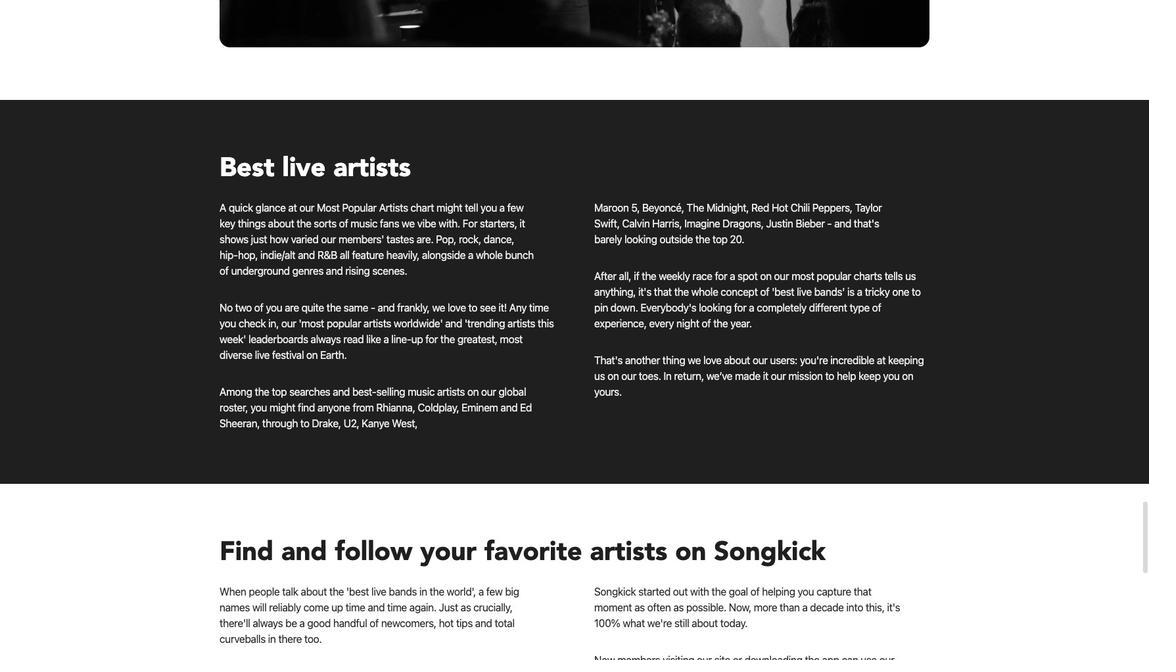 Task type: vqa. For each thing, say whether or not it's contained in the screenshot.
Country link
no



Task type: describe. For each thing, give the bounding box(es) containing it.
a up the crucially,
[[479, 586, 484, 598]]

us inside after all, if the weekly race for a spot on our most popular charts tells us anything, it's that the whole concept of 'best live bands' is a tricky one to pin down. everybody's looking for a completely different type of experience, every night of the year.
[[906, 270, 916, 282]]

always inside no two of you are quite the same - and frankly, we love to see it! any time you check in, our 'most popular artists worldwide' and 'trending artists this week' leaderboards always read like a line-up for the greatest, most diverse live festival on earth.
[[311, 333, 341, 345]]

and down the crucially,
[[475, 618, 492, 629]]

we inside the a quick glance at our most popular artists chart might tell you a few key things about the sorts of music fans we vibe with. for starters, it shows just how varied our members' tastes are. pop, rock, dance, hip-hop, indie/alt and r&b all feature heavily, alongside a whole bunch of underground genres and rising scenes.
[[402, 218, 415, 230]]

down.
[[611, 302, 638, 314]]

we've
[[707, 370, 733, 382]]

kanye
[[362, 418, 390, 430]]

artists down any
[[508, 318, 535, 330]]

now,
[[729, 602, 752, 614]]

rhianna,
[[377, 402, 415, 414]]

to inside "among the top searches and best-selling music artists on our global roster, you might find anyone from rhianna, coldplay, eminem and ed sheeran, through to drake, u2, kanye west,"
[[300, 418, 310, 430]]

0 vertical spatial in
[[420, 586, 427, 598]]

peppers,
[[813, 202, 853, 214]]

of up completely
[[761, 286, 770, 298]]

songkick inside the songkick started out with the goal of helping you capture that moment as often as possible. now, more than a decade into this, it's 100% what we're still about today.
[[595, 586, 636, 598]]

underground
[[231, 265, 290, 277]]

and up genres
[[298, 249, 315, 261]]

the left year.
[[714, 318, 728, 330]]

'best inside after all, if the weekly race for a spot on our most popular charts tells us anything, it's that the whole concept of 'best live bands' is a tricky one to pin down. everybody's looking for a completely different type of experience, every night of the year.
[[772, 286, 795, 298]]

r&b
[[318, 249, 337, 261]]

and up talk
[[282, 534, 327, 570]]

on down keeping
[[903, 370, 914, 382]]

that's
[[595, 355, 623, 366]]

pop,
[[436, 234, 457, 245]]

chili
[[791, 202, 810, 214]]

everybody's
[[641, 302, 697, 314]]

all
[[340, 249, 350, 261]]

any
[[510, 302, 527, 314]]

your
[[420, 534, 477, 570]]

of inside no two of you are quite the same - and frankly, we love to see it! any time you check in, our 'most popular artists worldwide' and 'trending artists this week' leaderboards always read like a line-up for the greatest, most diverse live festival on earth.
[[254, 302, 263, 314]]

hop,
[[238, 249, 258, 261]]

tells
[[885, 270, 903, 282]]

charts
[[854, 270, 883, 282]]

artists up popular
[[334, 150, 411, 186]]

goal
[[729, 586, 748, 598]]

to inside after all, if the weekly race for a spot on our most popular charts tells us anything, it's that the whole concept of 'best live bands' is a tricky one to pin down. everybody's looking for a completely different type of experience, every night of the year.
[[912, 286, 921, 298]]

just
[[251, 234, 267, 245]]

tell
[[465, 202, 478, 214]]

and inside maroon 5, beyoncé, the midnight, red hot chili peppers, taylor swift, calvin harris, imagine dragons, justin bieber - and that's barely looking outside the top 20.
[[835, 218, 852, 230]]

up inside no two of you are quite the same - and frankly, we love to see it! any time you check in, our 'most popular artists worldwide' and 'trending artists this week' leaderboards always read like a line-up for the greatest, most diverse live festival on earth.
[[412, 333, 423, 345]]

made
[[735, 370, 761, 382]]

the right quite
[[327, 302, 341, 314]]

our left most
[[299, 202, 314, 214]]

1 horizontal spatial for
[[715, 270, 728, 282]]

key
[[220, 218, 235, 230]]

same
[[344, 302, 368, 314]]

at inside the a quick glance at our most popular artists chart might tell you a few key things about the sorts of music fans we vibe with. for starters, it shows just how varied our members' tastes are. pop, rock, dance, hip-hop, indie/alt and r&b all feature heavily, alongside a whole bunch of underground genres and rising scenes.
[[288, 202, 297, 214]]

swift,
[[595, 218, 620, 230]]

rock,
[[459, 234, 481, 245]]

festival
[[272, 349, 304, 361]]

of down hip-
[[220, 265, 229, 277]]

tips
[[456, 618, 473, 629]]

we inside that's another thing we love about our users: you're incredible at keeping us on our toes. in return, we've made it our mission to help keep you on yours.
[[688, 355, 701, 366]]

into
[[847, 602, 864, 614]]

will
[[252, 602, 267, 614]]

of down the tricky
[[873, 302, 882, 314]]

be
[[286, 618, 297, 629]]

the inside the a quick glance at our most popular artists chart might tell you a few key things about the sorts of music fans we vibe with. for starters, it shows just how varied our members' tastes are. pop, rock, dance, hip-hop, indie/alt and r&b all feature heavily, alongside a whole bunch of underground genres and rising scenes.
[[297, 218, 311, 230]]

yours.
[[595, 386, 622, 398]]

we inside no two of you are quite the same - and frankly, we love to see it! any time you check in, our 'most popular artists worldwide' and 'trending artists this week' leaderboards always read like a line-up for the greatest, most diverse live festival on earth.
[[432, 302, 445, 314]]

you up in,
[[266, 302, 282, 314]]

when people talk about the 'best live bands in the world', a few big names will reliably come up time and time again. just as crucially, there'll always be a good handful of newcomers, hot tips and total curveballs in there too.
[[220, 586, 519, 645]]

always inside when people talk about the 'best live bands in the world', a few big names will reliably come up time and time again. just as crucially, there'll always be a good handful of newcomers, hot tips and total curveballs in there too.
[[253, 618, 283, 629]]

return,
[[674, 370, 704, 382]]

a up year.
[[749, 302, 755, 314]]

searches
[[289, 386, 330, 398]]

with.
[[439, 218, 460, 230]]

alongside
[[422, 249, 466, 261]]

favorite
[[485, 534, 583, 570]]

weekly
[[659, 270, 690, 282]]

every
[[649, 318, 674, 330]]

live inside when people talk about the 'best live bands in the world', a few big names will reliably come up time and time again. just as crucially, there'll always be a good handful of newcomers, hot tips and total curveballs in there too.
[[372, 586, 387, 598]]

ed
[[520, 402, 532, 414]]

might inside the a quick glance at our most popular artists chart might tell you a few key things about the sorts of music fans we vibe with. for starters, it shows just how varied our members' tastes are. pop, rock, dance, hip-hop, indie/alt and r&b all feature heavily, alongside a whole bunch of underground genres and rising scenes.
[[437, 202, 463, 214]]

love inside no two of you are quite the same - and frankly, we love to see it! any time you check in, our 'most popular artists worldwide' and 'trending artists this week' leaderboards always read like a line-up for the greatest, most diverse live festival on earth.
[[448, 302, 466, 314]]

is
[[848, 286, 855, 298]]

anyone
[[318, 402, 350, 414]]

type
[[850, 302, 870, 314]]

whole inside after all, if the weekly race for a spot on our most popular charts tells us anything, it's that the whole concept of 'best live bands' is a tricky one to pin down. everybody's looking for a completely different type of experience, every night of the year.
[[692, 286, 719, 298]]

3 as from the left
[[674, 602, 684, 614]]

a up starters,
[[500, 202, 505, 214]]

the inside the songkick started out with the goal of helping you capture that moment as often as possible. now, more than a decade into this, it's 100% what we're still about today.
[[712, 586, 727, 598]]

bunch
[[505, 249, 534, 261]]

that's another thing we love about our users: you're incredible at keeping us on our toes. in return, we've made it our mission to help keep you on yours.
[[595, 355, 924, 398]]

of right 'sorts'
[[339, 218, 348, 230]]

live up most
[[283, 150, 326, 186]]

this,
[[866, 602, 885, 614]]

when
[[220, 586, 246, 598]]

from
[[353, 402, 374, 414]]

our inside "among the top searches and best-selling music artists on our global roster, you might find anyone from rhianna, coldplay, eminem and ed sheeran, through to drake, u2, kanye west,"
[[481, 386, 496, 398]]

more
[[754, 602, 778, 614]]

about inside when people talk about the 'best live bands in the world', a few big names will reliably come up time and time again. just as crucially, there'll always be a good handful of newcomers, hot tips and total curveballs in there too.
[[301, 586, 327, 598]]

the inside "among the top searches and best-selling music artists on our global roster, you might find anyone from rhianna, coldplay, eminem and ed sheeran, through to drake, u2, kanye west,"
[[255, 386, 269, 398]]

and down r&b
[[326, 265, 343, 277]]

another
[[625, 355, 660, 366]]

race
[[693, 270, 713, 282]]

best-
[[352, 386, 377, 398]]

maroon
[[595, 202, 629, 214]]

greatest,
[[458, 333, 498, 345]]

and up newcomers,
[[368, 602, 385, 614]]

after
[[595, 270, 617, 282]]

songkick started out with the goal of helping you capture that moment as often as possible. now, more than a decade into this, it's 100% what we're still about today.
[[595, 586, 901, 629]]

2 as from the left
[[635, 602, 645, 614]]

music inside "among the top searches and best-selling music artists on our global roster, you might find anyone from rhianna, coldplay, eminem and ed sheeran, through to drake, u2, kanye west,"
[[408, 386, 435, 398]]

among the top searches and best-selling music artists on our global roster, you might find anyone from rhianna, coldplay, eminem and ed sheeran, through to drake, u2, kanye west,
[[220, 386, 532, 430]]

you inside the songkick started out with the goal of helping you capture that moment as often as possible. now, more than a decade into this, it's 100% what we're still about today.
[[798, 586, 815, 598]]

fans
[[380, 218, 399, 230]]

shows
[[220, 234, 249, 245]]

'best inside when people talk about the 'best live bands in the world', a few big names will reliably come up time and time again. just as crucially, there'll always be a good handful of newcomers, hot tips and total curveballs in there too.
[[347, 586, 369, 598]]

bands
[[389, 586, 417, 598]]

among
[[220, 386, 252, 398]]

top inside maroon 5, beyoncé, the midnight, red hot chili peppers, taylor swift, calvin harris, imagine dragons, justin bieber - and that's barely looking outside the top 20.
[[713, 234, 728, 245]]

most inside after all, if the weekly race for a spot on our most popular charts tells us anything, it's that the whole concept of 'best live bands' is a tricky one to pin down. everybody's looking for a completely different type of experience, every night of the year.
[[792, 270, 815, 282]]

a left spot
[[730, 270, 736, 282]]

today.
[[721, 618, 748, 629]]

you're
[[800, 355, 828, 366]]

thing
[[663, 355, 686, 366]]

about inside that's another thing we love about our users: you're incredible at keeping us on our toes. in return, we've made it our mission to help keep you on yours.
[[724, 355, 751, 366]]

week'
[[220, 333, 246, 345]]

and down global
[[501, 402, 518, 414]]

one
[[893, 286, 910, 298]]

you down the no
[[220, 318, 236, 330]]

it's inside after all, if the weekly race for a spot on our most popular charts tells us anything, it's that the whole concept of 'best live bands' is a tricky one to pin down. everybody's looking for a completely different type of experience, every night of the year.
[[639, 286, 652, 298]]

few inside the a quick glance at our most popular artists chart might tell you a few key things about the sorts of music fans we vibe with. for starters, it shows just how varied our members' tastes are. pop, rock, dance, hip-hop, indie/alt and r&b all feature heavily, alongside a whole bunch of underground genres and rising scenes.
[[508, 202, 524, 214]]

1 horizontal spatial songkick
[[715, 534, 826, 570]]

anything,
[[595, 286, 636, 298]]

decade
[[811, 602, 844, 614]]

starters,
[[480, 218, 517, 230]]

sheeran,
[[220, 418, 260, 430]]

there
[[278, 633, 302, 645]]

are
[[285, 302, 299, 314]]

no
[[220, 302, 233, 314]]

there'll
[[220, 618, 250, 629]]

most
[[317, 202, 340, 214]]

indie/alt
[[260, 249, 296, 261]]

taylor
[[855, 202, 882, 214]]

as inside when people talk about the 'best live bands in the world', a few big names will reliably come up time and time again. just as crucially, there'll always be a good handful of newcomers, hot tips and total curveballs in there too.
[[461, 602, 471, 614]]

it inside that's another thing we love about our users: you're incredible at keeping us on our toes. in return, we've made it our mission to help keep you on yours.
[[763, 370, 769, 382]]

reliably
[[269, 602, 301, 614]]

on inside "among the top searches and best-selling music artists on our global roster, you might find anyone from rhianna, coldplay, eminem and ed sheeran, through to drake, u2, kanye west,"
[[468, 386, 479, 398]]

the inside maroon 5, beyoncé, the midnight, red hot chili peppers, taylor swift, calvin harris, imagine dragons, justin bieber - and that's barely looking outside the top 20.
[[696, 234, 710, 245]]

how
[[270, 234, 289, 245]]

to inside no two of you are quite the same - and frankly, we love to see it! any time you check in, our 'most popular artists worldwide' and 'trending artists this week' leaderboards always read like a line-up for the greatest, most diverse live festival on earth.
[[469, 302, 478, 314]]

out
[[673, 586, 688, 598]]

it inside the a quick glance at our most popular artists chart might tell you a few key things about the sorts of music fans we vibe with. for starters, it shows just how varied our members' tastes are. pop, rock, dance, hip-hop, indie/alt and r&b all feature heavily, alongside a whole bunch of underground genres and rising scenes.
[[520, 218, 525, 230]]

the down weekly
[[675, 286, 689, 298]]

drake,
[[312, 418, 341, 430]]

of inside when people talk about the 'best live bands in the world', a few big names will reliably come up time and time again. just as crucially, there'll always be a good handful of newcomers, hot tips and total curveballs in there too.
[[370, 618, 379, 629]]

love inside that's another thing we love about our users: you're incredible at keeping us on our toes. in return, we've made it our mission to help keep you on yours.
[[704, 355, 722, 366]]

often
[[648, 602, 671, 614]]

big
[[505, 586, 519, 598]]



Task type: locate. For each thing, give the bounding box(es) containing it.
that inside the songkick started out with the goal of helping you capture that moment as often as possible. now, more than a decade into this, it's 100% what we're still about today.
[[854, 586, 872, 598]]

'best
[[772, 286, 795, 298], [347, 586, 369, 598]]

us right tells
[[906, 270, 916, 282]]

like
[[366, 333, 381, 345]]

heavily,
[[387, 249, 420, 261]]

us inside that's another thing we love about our users: you're incredible at keeping us on our toes. in return, we've made it our mission to help keep you on yours.
[[595, 370, 605, 382]]

1 horizontal spatial us
[[906, 270, 916, 282]]

0 vertical spatial always
[[311, 333, 341, 345]]

0 horizontal spatial we
[[402, 218, 415, 230]]

songkick up moment
[[595, 586, 636, 598]]

a right like
[[384, 333, 389, 345]]

time down bands
[[387, 602, 407, 614]]

always down will
[[253, 618, 283, 629]]

and left frankly,
[[378, 302, 395, 314]]

as up tips on the left of page
[[461, 602, 471, 614]]

1 vertical spatial always
[[253, 618, 283, 629]]

as down out
[[674, 602, 684, 614]]

- down peppers,
[[828, 218, 832, 230]]

always up earth.
[[311, 333, 341, 345]]

justin
[[767, 218, 794, 230]]

our inside after all, if the weekly race for a spot on our most popular charts tells us anything, it's that the whole concept of 'best live bands' is a tricky one to pin down. everybody's looking for a completely different type of experience, every night of the year.
[[775, 270, 789, 282]]

might up through at left bottom
[[270, 402, 295, 414]]

few up starters,
[[508, 202, 524, 214]]

at up keep
[[877, 355, 886, 366]]

most down 'trending
[[500, 333, 523, 345]]

feature
[[352, 249, 384, 261]]

we
[[402, 218, 415, 230], [432, 302, 445, 314], [688, 355, 701, 366]]

0 horizontal spatial few
[[487, 586, 503, 598]]

up inside when people talk about the 'best live bands in the world', a few big names will reliably come up time and time again. just as crucially, there'll always be a good handful of newcomers, hot tips and total curveballs in there too.
[[332, 602, 343, 614]]

looking inside maroon 5, beyoncé, the midnight, red hot chili peppers, taylor swift, calvin harris, imagine dragons, justin bieber - and that's barely looking outside the top 20.
[[625, 234, 658, 245]]

the right among
[[255, 386, 269, 398]]

1 horizontal spatial popular
[[817, 270, 852, 282]]

top inside "among the top searches and best-selling music artists on our global roster, you might find anyone from rhianna, coldplay, eminem and ed sheeran, through to drake, u2, kanye west,"
[[272, 386, 287, 398]]

the down the imagine
[[696, 234, 710, 245]]

of right two
[[254, 302, 263, 314]]

love left the see
[[448, 302, 466, 314]]

the left greatest,
[[441, 333, 455, 345]]

to right one
[[912, 286, 921, 298]]

just
[[439, 602, 458, 614]]

see
[[480, 302, 496, 314]]

1 vertical spatial up
[[332, 602, 343, 614]]

0 horizontal spatial love
[[448, 302, 466, 314]]

0 horizontal spatial -
[[371, 302, 375, 314]]

0 horizontal spatial as
[[461, 602, 471, 614]]

1 horizontal spatial we
[[432, 302, 445, 314]]

a right be
[[300, 618, 305, 629]]

2 horizontal spatial we
[[688, 355, 701, 366]]

you right the tell
[[481, 202, 497, 214]]

0 vertical spatial might
[[437, 202, 463, 214]]

a inside no two of you are quite the same - and frankly, we love to see it! any time you check in, our 'most popular artists worldwide' and 'trending artists this week' leaderboards always read like a line-up for the greatest, most diverse live festival on earth.
[[384, 333, 389, 345]]

1 vertical spatial -
[[371, 302, 375, 314]]

helping
[[762, 586, 796, 598]]

toes.
[[639, 370, 661, 382]]

1 horizontal spatial few
[[508, 202, 524, 214]]

1 horizontal spatial music
[[408, 386, 435, 398]]

1 horizontal spatial as
[[635, 602, 645, 614]]

1 horizontal spatial in
[[420, 586, 427, 598]]

0 horizontal spatial top
[[272, 386, 287, 398]]

0 horizontal spatial at
[[288, 202, 297, 214]]

earth.
[[320, 349, 347, 361]]

things
[[238, 218, 266, 230]]

0 vertical spatial songkick
[[715, 534, 826, 570]]

we up tastes
[[402, 218, 415, 230]]

1 vertical spatial popular
[[327, 318, 361, 330]]

that up the everybody's
[[654, 286, 672, 298]]

1 horizontal spatial top
[[713, 234, 728, 245]]

1 vertical spatial that
[[854, 586, 872, 598]]

whole down 'race'
[[692, 286, 719, 298]]

about inside the songkick started out with the goal of helping you capture that moment as often as possible. now, more than a decade into this, it's 100% what we're still about today.
[[692, 618, 718, 629]]

best live artists
[[220, 150, 411, 186]]

0 horizontal spatial it's
[[639, 286, 652, 298]]

world',
[[447, 586, 476, 598]]

if
[[634, 270, 640, 282]]

west,
[[392, 418, 418, 430]]

1 vertical spatial at
[[877, 355, 886, 366]]

20.
[[730, 234, 745, 245]]

artists
[[334, 150, 411, 186], [364, 318, 391, 330], [508, 318, 535, 330], [437, 386, 465, 398], [590, 534, 668, 570]]

whole down dance,
[[476, 249, 503, 261]]

of right handful
[[370, 618, 379, 629]]

0 horizontal spatial it
[[520, 218, 525, 230]]

our up made
[[753, 355, 768, 366]]

1 vertical spatial love
[[704, 355, 722, 366]]

0 horizontal spatial for
[[426, 333, 438, 345]]

0 vertical spatial -
[[828, 218, 832, 230]]

our up r&b
[[321, 234, 336, 245]]

the right with
[[712, 586, 727, 598]]

artists up started
[[590, 534, 668, 570]]

looking down concept at the top of the page
[[699, 302, 732, 314]]

1 horizontal spatial at
[[877, 355, 886, 366]]

it's right this,
[[888, 602, 901, 614]]

live inside after all, if the weekly race for a spot on our most popular charts tells us anything, it's that the whole concept of 'best live bands' is a tricky one to pin down. everybody's looking for a completely different type of experience, every night of the year.
[[797, 286, 812, 298]]

1 vertical spatial us
[[595, 370, 605, 382]]

coldplay,
[[418, 402, 459, 414]]

on
[[761, 270, 772, 282], [306, 349, 318, 361], [608, 370, 619, 382], [903, 370, 914, 382], [468, 386, 479, 398], [676, 534, 707, 570]]

1 vertical spatial 'best
[[347, 586, 369, 598]]

0 horizontal spatial 'best
[[347, 586, 369, 598]]

that inside after all, if the weekly race for a spot on our most popular charts tells us anything, it's that the whole concept of 'best live bands' is a tricky one to pin down. everybody's looking for a completely different type of experience, every night of the year.
[[654, 286, 672, 298]]

most
[[792, 270, 815, 282], [500, 333, 523, 345]]

night
[[677, 318, 700, 330]]

1 vertical spatial looking
[[699, 302, 732, 314]]

artists up like
[[364, 318, 391, 330]]

few up the crucially,
[[487, 586, 503, 598]]

on down that's
[[608, 370, 619, 382]]

100%
[[595, 618, 621, 629]]

in up "again."
[[420, 586, 427, 598]]

it
[[520, 218, 525, 230], [763, 370, 769, 382]]

to left the see
[[469, 302, 478, 314]]

at
[[288, 202, 297, 214], [877, 355, 886, 366]]

for inside no two of you are quite the same - and frankly, we love to see it! any time you check in, our 'most popular artists worldwide' and 'trending artists this week' leaderboards always read like a line-up for the greatest, most diverse live festival on earth.
[[426, 333, 438, 345]]

music up coldplay,
[[408, 386, 435, 398]]

follow
[[335, 534, 413, 570]]

of right night
[[702, 318, 711, 330]]

1 vertical spatial it's
[[888, 602, 901, 614]]

concept
[[721, 286, 758, 298]]

1 horizontal spatial always
[[311, 333, 341, 345]]

the up just
[[430, 586, 444, 598]]

1 horizontal spatial it's
[[888, 602, 901, 614]]

popular up the bands'
[[817, 270, 852, 282]]

1 vertical spatial in
[[268, 633, 276, 645]]

0 horizontal spatial in
[[268, 633, 276, 645]]

the right if
[[642, 270, 657, 282]]

0 vertical spatial 'best
[[772, 286, 795, 298]]

1 horizontal spatial that
[[854, 586, 872, 598]]

0 vertical spatial popular
[[817, 270, 852, 282]]

1 horizontal spatial it
[[763, 370, 769, 382]]

0 horizontal spatial always
[[253, 618, 283, 629]]

harris,
[[653, 218, 682, 230]]

on up eminem
[[468, 386, 479, 398]]

about up made
[[724, 355, 751, 366]]

on right spot
[[761, 270, 772, 282]]

1 horizontal spatial might
[[437, 202, 463, 214]]

talk
[[282, 586, 298, 598]]

popular inside after all, if the weekly race for a spot on our most popular charts tells us anything, it's that the whole concept of 'best live bands' is a tricky one to pin down. everybody's looking for a completely different type of experience, every night of the year.
[[817, 270, 852, 282]]

top left searches
[[272, 386, 287, 398]]

you down keeping
[[884, 370, 900, 382]]

live down leaderboards
[[255, 349, 270, 361]]

0 horizontal spatial songkick
[[595, 586, 636, 598]]

0 vertical spatial most
[[792, 270, 815, 282]]

time up handful
[[346, 602, 365, 614]]

names
[[220, 602, 250, 614]]

0 vertical spatial it's
[[639, 286, 652, 298]]

1 horizontal spatial love
[[704, 355, 722, 366]]

1 vertical spatial for
[[734, 302, 747, 314]]

might inside "among the top searches and best-selling music artists on our global roster, you might find anyone from rhianna, coldplay, eminem and ed sheeran, through to drake, u2, kanye west,"
[[270, 402, 295, 414]]

0 horizontal spatial us
[[595, 370, 605, 382]]

1 vertical spatial songkick
[[595, 586, 636, 598]]

0 horizontal spatial whole
[[476, 249, 503, 261]]

1 vertical spatial music
[[408, 386, 435, 398]]

the up handful
[[329, 586, 344, 598]]

of inside the songkick started out with the goal of helping you capture that moment as often as possible. now, more than a decade into this, it's 100% what we're still about today.
[[751, 586, 760, 598]]

0 horizontal spatial looking
[[625, 234, 658, 245]]

tricky
[[865, 286, 890, 298]]

0 horizontal spatial popular
[[327, 318, 361, 330]]

looking inside after all, if the weekly race for a spot on our most popular charts tells us anything, it's that the whole concept of 'best live bands' is a tricky one to pin down. everybody's looking for a completely different type of experience, every night of the year.
[[699, 302, 732, 314]]

midnight,
[[707, 202, 749, 214]]

1 vertical spatial might
[[270, 402, 295, 414]]

2 horizontal spatial for
[[734, 302, 747, 314]]

might up with.
[[437, 202, 463, 214]]

in
[[664, 370, 672, 382]]

1 vertical spatial whole
[[692, 286, 719, 298]]

hot
[[772, 202, 789, 214]]

1 horizontal spatial looking
[[699, 302, 732, 314]]

and down peppers,
[[835, 218, 852, 230]]

maroon 5, beyoncé, the midnight, red hot chili peppers, taylor swift, calvin harris, imagine dragons, justin bieber - and that's barely looking outside the top 20.
[[595, 202, 882, 245]]

through
[[262, 418, 298, 430]]

for right 'race'
[[715, 270, 728, 282]]

about down possible.
[[692, 618, 718, 629]]

music inside the a quick glance at our most popular artists chart might tell you a few key things about the sorts of music fans we vibe with. for starters, it shows just how varied our members' tastes are. pop, rock, dance, hip-hop, indie/alt and r&b all feature heavily, alongside a whole bunch of underground genres and rising scenes.
[[351, 218, 378, 230]]

our inside no two of you are quite the same - and frankly, we love to see it! any time you check in, our 'most popular artists worldwide' and 'trending artists this week' leaderboards always read like a line-up for the greatest, most diverse live festival on earth.
[[281, 318, 296, 330]]

live inside no two of you are quite the same - and frankly, we love to see it! any time you check in, our 'most popular artists worldwide' and 'trending artists this week' leaderboards always read like a line-up for the greatest, most diverse live festival on earth.
[[255, 349, 270, 361]]

1 vertical spatial most
[[500, 333, 523, 345]]

time up this
[[529, 302, 549, 314]]

1 horizontal spatial whole
[[692, 286, 719, 298]]

1 vertical spatial top
[[272, 386, 287, 398]]

2 horizontal spatial time
[[529, 302, 549, 314]]

you inside "among the top searches and best-selling music artists on our global roster, you might find anyone from rhianna, coldplay, eminem and ed sheeran, through to drake, u2, kanye west,"
[[251, 402, 267, 414]]

to inside that's another thing we love about our users: you're incredible at keeping us on our toes. in return, we've made it our mission to help keep you on yours.
[[826, 370, 835, 382]]

few inside when people talk about the 'best live bands in the world', a few big names will reliably come up time and time again. just as crucially, there'll always be a good handful of newcomers, hot tips and total curveballs in there too.
[[487, 586, 503, 598]]

5,
[[632, 202, 640, 214]]

it's inside the songkick started out with the goal of helping you capture that moment as often as possible. now, more than a decade into this, it's 100% what we're still about today.
[[888, 602, 901, 614]]

2 vertical spatial we
[[688, 355, 701, 366]]

- inside no two of you are quite the same - and frankly, we love to see it! any time you check in, our 'most popular artists worldwide' and 'trending artists this week' leaderboards always read like a line-up for the greatest, most diverse live festival on earth.
[[371, 302, 375, 314]]

tastes
[[387, 234, 414, 245]]

1 vertical spatial few
[[487, 586, 503, 598]]

our down the users:
[[771, 370, 786, 382]]

on inside no two of you are quite the same - and frankly, we love to see it! any time you check in, our 'most popular artists worldwide' and 'trending artists this week' leaderboards always read like a line-up for the greatest, most diverse live festival on earth.
[[306, 349, 318, 361]]

2 vertical spatial for
[[426, 333, 438, 345]]

1 horizontal spatial up
[[412, 333, 423, 345]]

about inside the a quick glance at our most popular artists chart might tell you a few key things about the sorts of music fans we vibe with. for starters, it shows just how varied our members' tastes are. pop, rock, dance, hip-hop, indie/alt and r&b all feature heavily, alongside a whole bunch of underground genres and rising scenes.
[[268, 218, 294, 230]]

varied
[[291, 234, 319, 245]]

total
[[495, 618, 515, 629]]

always
[[311, 333, 341, 345], [253, 618, 283, 629]]

artists up coldplay,
[[437, 386, 465, 398]]

1 vertical spatial it
[[763, 370, 769, 382]]

hot
[[439, 618, 454, 629]]

artists inside "among the top searches and best-selling music artists on our global roster, you might find anyone from rhianna, coldplay, eminem and ed sheeran, through to drake, u2, kanye west,"
[[437, 386, 465, 398]]

0 vertical spatial looking
[[625, 234, 658, 245]]

a right is
[[858, 286, 863, 298]]

1 vertical spatial we
[[432, 302, 445, 314]]

a down rock,
[[468, 249, 474, 261]]

we up return,
[[688, 355, 701, 366]]

0 horizontal spatial music
[[351, 218, 378, 230]]

hip-
[[220, 249, 238, 261]]

that up into in the right of the page
[[854, 586, 872, 598]]

live
[[283, 150, 326, 186], [797, 286, 812, 298], [255, 349, 270, 361], [372, 586, 387, 598]]

at right glance
[[288, 202, 297, 214]]

what
[[623, 618, 645, 629]]

capture
[[817, 586, 852, 598]]

on left earth.
[[306, 349, 318, 361]]

you up sheeran,
[[251, 402, 267, 414]]

0 vertical spatial top
[[713, 234, 728, 245]]

0 vertical spatial at
[[288, 202, 297, 214]]

0 vertical spatial music
[[351, 218, 378, 230]]

as
[[461, 602, 471, 614], [635, 602, 645, 614], [674, 602, 684, 614]]

popular up read
[[327, 318, 361, 330]]

eminem
[[462, 402, 498, 414]]

0 vertical spatial few
[[508, 202, 524, 214]]

for up year.
[[734, 302, 747, 314]]

up down worldwide'
[[412, 333, 423, 345]]

vibe
[[417, 218, 436, 230]]

roster,
[[220, 402, 248, 414]]

you up than
[[798, 586, 815, 598]]

live left the bands'
[[797, 286, 812, 298]]

to down find
[[300, 418, 310, 430]]

you inside the a quick glance at our most popular artists chart might tell you a few key things about the sorts of music fans we vibe with. for starters, it shows just how varied our members' tastes are. pop, rock, dance, hip-hop, indie/alt and r&b all feature heavily, alongside a whole bunch of underground genres and rising scenes.
[[481, 202, 497, 214]]

bieber
[[796, 218, 825, 230]]

crucially,
[[474, 602, 513, 614]]

1 horizontal spatial time
[[387, 602, 407, 614]]

0 vertical spatial love
[[448, 302, 466, 314]]

0 vertical spatial up
[[412, 333, 423, 345]]

0 vertical spatial us
[[906, 270, 916, 282]]

most inside no two of you are quite the same - and frankly, we love to see it! any time you check in, our 'most popular artists worldwide' and 'trending artists this week' leaderboards always read like a line-up for the greatest, most diverse live festival on earth.
[[500, 333, 523, 345]]

0 vertical spatial whole
[[476, 249, 503, 261]]

popular inside no two of you are quite the same - and frankly, we love to see it! any time you check in, our 'most popular artists worldwide' and 'trending artists this week' leaderboards always read like a line-up for the greatest, most diverse live festival on earth.
[[327, 318, 361, 330]]

in left there
[[268, 633, 276, 645]]

and up anyone
[[333, 386, 350, 398]]

as up what
[[635, 602, 645, 614]]

on inside after all, if the weekly race for a spot on our most popular charts tells us anything, it's that the whole concept of 'best live bands' is a tricky one to pin down. everybody's looking for a completely different type of experience, every night of the year.
[[761, 270, 772, 282]]

0 vertical spatial for
[[715, 270, 728, 282]]

beyoncé,
[[643, 202, 685, 214]]

time inside no two of you are quite the same - and frankly, we love to see it! any time you check in, our 'most popular artists worldwide' and 'trending artists this week' leaderboards always read like a line-up for the greatest, most diverse live festival on earth.
[[529, 302, 549, 314]]

newcomers,
[[381, 618, 437, 629]]

looking down calvin
[[625, 234, 658, 245]]

you
[[481, 202, 497, 214], [266, 302, 282, 314], [220, 318, 236, 330], [884, 370, 900, 382], [251, 402, 267, 414], [798, 586, 815, 598]]

selling
[[377, 386, 405, 398]]

to
[[912, 286, 921, 298], [469, 302, 478, 314], [826, 370, 835, 382], [300, 418, 310, 430]]

our right in,
[[281, 318, 296, 330]]

2 horizontal spatial as
[[674, 602, 684, 614]]

0 vertical spatial it
[[520, 218, 525, 230]]

experience,
[[595, 318, 647, 330]]

at inside that's another thing we love about our users: you're incredible at keeping us on our toes. in return, we've made it our mission to help keep you on yours.
[[877, 355, 886, 366]]

you inside that's another thing we love about our users: you're incredible at keeping us on our toes. in return, we've made it our mission to help keep you on yours.
[[884, 370, 900, 382]]

keeping
[[889, 355, 924, 366]]

0 vertical spatial we
[[402, 218, 415, 230]]

on up with
[[676, 534, 707, 570]]

our down another
[[622, 370, 637, 382]]

0 horizontal spatial most
[[500, 333, 523, 345]]

read
[[344, 333, 364, 345]]

bands'
[[815, 286, 845, 298]]

a inside the songkick started out with the goal of helping you capture that moment as often as possible. now, more than a decade into this, it's 100% what we're still about today.
[[803, 602, 808, 614]]

0 horizontal spatial might
[[270, 402, 295, 414]]

0 horizontal spatial time
[[346, 602, 365, 614]]

about up come
[[301, 586, 327, 598]]

1 horizontal spatial most
[[792, 270, 815, 282]]

whole inside the a quick glance at our most popular artists chart might tell you a few key things about the sorts of music fans we vibe with. for starters, it shows just how varied our members' tastes are. pop, rock, dance, hip-hop, indie/alt and r&b all feature heavily, alongside a whole bunch of underground genres and rising scenes.
[[476, 249, 503, 261]]

still
[[675, 618, 690, 629]]

moment
[[595, 602, 632, 614]]

1 as from the left
[[461, 602, 471, 614]]

0 horizontal spatial that
[[654, 286, 672, 298]]

come
[[304, 602, 329, 614]]

0 horizontal spatial up
[[332, 602, 343, 614]]

after all, if the weekly race for a spot on our most popular charts tells us anything, it's that the whole concept of 'best live bands' is a tricky one to pin down. everybody's looking for a completely different type of experience, every night of the year.
[[595, 270, 921, 330]]

- inside maroon 5, beyoncé, the midnight, red hot chili peppers, taylor swift, calvin harris, imagine dragons, justin bieber - and that's barely looking outside the top 20.
[[828, 218, 832, 230]]

in
[[420, 586, 427, 598], [268, 633, 276, 645]]

for
[[463, 218, 478, 230]]

1 horizontal spatial 'best
[[772, 286, 795, 298]]

handful
[[333, 618, 367, 629]]

and up greatest,
[[445, 318, 462, 330]]

scenes.
[[373, 265, 407, 277]]

'best up handful
[[347, 586, 369, 598]]

it's down if
[[639, 286, 652, 298]]

our
[[299, 202, 314, 214], [321, 234, 336, 245], [775, 270, 789, 282], [281, 318, 296, 330], [753, 355, 768, 366], [622, 370, 637, 382], [771, 370, 786, 382], [481, 386, 496, 398]]

diverse
[[220, 349, 252, 361]]

started
[[639, 586, 671, 598]]

1 horizontal spatial -
[[828, 218, 832, 230]]

0 vertical spatial that
[[654, 286, 672, 298]]

users:
[[771, 355, 798, 366]]

that
[[654, 286, 672, 298], [854, 586, 872, 598]]



